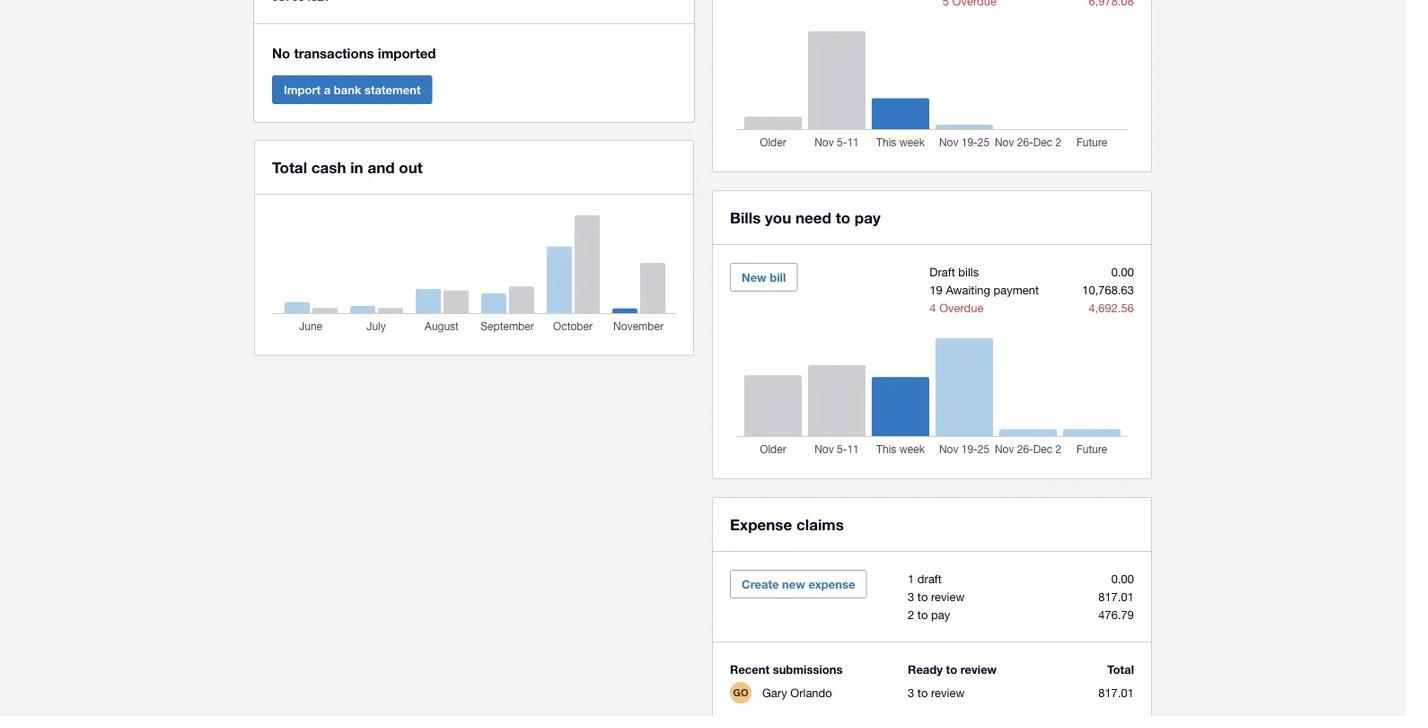Task type: describe. For each thing, give the bounding box(es) containing it.
1 3 from the top
[[908, 590, 915, 604]]

0.00 for 10,768.63
[[1112, 265, 1135, 279]]

2 to pay
[[908, 608, 951, 622]]

bills you need to pay
[[730, 208, 881, 226]]

1 vertical spatial review
[[961, 663, 997, 677]]

to down 1 draft link
[[918, 590, 928, 604]]

expense claims link
[[730, 512, 844, 537]]

bank
[[334, 83, 361, 97]]

476.79
[[1099, 608, 1135, 622]]

you
[[765, 208, 792, 226]]

to right need
[[836, 208, 851, 226]]

0.00 for 817.01
[[1112, 572, 1135, 586]]

in
[[350, 158, 364, 176]]

need
[[796, 208, 832, 226]]

new
[[742, 270, 767, 284]]

awaiting
[[946, 283, 991, 297]]

recent submissions
[[730, 663, 843, 677]]

draft bills link
[[930, 265, 979, 279]]

to right ready
[[946, 663, 958, 677]]

draft
[[930, 265, 956, 279]]

4,692.56
[[1089, 301, 1135, 315]]

total cash in and out link
[[272, 155, 423, 180]]

4,692.56 link
[[1089, 301, 1135, 315]]

gary orlando link
[[763, 686, 833, 700]]

imported
[[378, 45, 436, 61]]

3 to review link
[[908, 590, 965, 604]]

no transactions imported
[[272, 45, 436, 61]]

bills you need to pay link
[[730, 205, 881, 230]]

create new expense button
[[730, 570, 867, 599]]

total for total cash in and out
[[272, 158, 307, 176]]

1 817.01 link from the top
[[1099, 590, 1135, 604]]

1 vertical spatial pay
[[932, 608, 951, 622]]

draft bills
[[930, 265, 979, 279]]

2 817.01 from the top
[[1099, 686, 1135, 700]]

4 overdue link
[[930, 301, 984, 315]]

1 draft
[[908, 572, 942, 586]]

1 817.01 from the top
[[1099, 590, 1135, 604]]

1 draft link
[[908, 572, 942, 586]]

import a bank statement
[[284, 83, 421, 97]]

import
[[284, 83, 321, 97]]

and
[[368, 158, 395, 176]]

ready to review
[[908, 663, 997, 677]]



Task type: locate. For each thing, give the bounding box(es) containing it.
0 vertical spatial 3
[[908, 590, 915, 604]]

3 to review
[[908, 590, 965, 604], [908, 686, 965, 700]]

create
[[742, 578, 779, 592]]

review
[[932, 590, 965, 604], [961, 663, 997, 677], [932, 686, 965, 700]]

pay down 3 to review link at the right bottom of page
[[932, 608, 951, 622]]

1 horizontal spatial total
[[1108, 663, 1135, 677]]

submissions
[[773, 663, 843, 677]]

817.01 link up 476.79 link
[[1099, 590, 1135, 604]]

0 horizontal spatial pay
[[855, 208, 881, 226]]

no
[[272, 45, 290, 61]]

cash
[[311, 158, 346, 176]]

0 vertical spatial 817.01 link
[[1099, 590, 1135, 604]]

817.01 up 476.79 link
[[1099, 590, 1135, 604]]

817.01
[[1099, 590, 1135, 604], [1099, 686, 1135, 700]]

817.01 link down 476.79 link
[[1099, 686, 1135, 700]]

0.00 link for 10,768.63
[[1112, 265, 1135, 279]]

pay right need
[[855, 208, 881, 226]]

0 vertical spatial 3 to review
[[908, 590, 965, 604]]

bills
[[730, 208, 761, 226]]

19 awaiting payment
[[930, 283, 1039, 297]]

3 down ready
[[908, 686, 915, 700]]

3 to review down draft
[[908, 590, 965, 604]]

bill
[[770, 270, 786, 284]]

overdue
[[940, 301, 984, 315]]

0 horizontal spatial total
[[272, 158, 307, 176]]

3 to review down ready
[[908, 686, 965, 700]]

to right 2 in the bottom right of the page
[[918, 608, 928, 622]]

2
[[908, 608, 915, 622]]

gary
[[763, 686, 788, 700]]

2 0.00 link from the top
[[1112, 572, 1135, 586]]

0.00 link
[[1112, 265, 1135, 279], [1112, 572, 1135, 586]]

0.00
[[1112, 265, 1135, 279], [1112, 572, 1135, 586]]

0.00 up 476.79 link
[[1112, 572, 1135, 586]]

total down 476.79 link
[[1108, 663, 1135, 677]]

1 vertical spatial 3 to review
[[908, 686, 965, 700]]

2 0.00 from the top
[[1112, 572, 1135, 586]]

19 awaiting payment link
[[930, 283, 1039, 297]]

claims
[[797, 516, 844, 534]]

new bill button
[[730, 263, 798, 292]]

2 3 to review from the top
[[908, 686, 965, 700]]

0 vertical spatial pay
[[855, 208, 881, 226]]

0.00 link up 476.79 link
[[1112, 572, 1135, 586]]

1 vertical spatial 0.00 link
[[1112, 572, 1135, 586]]

new
[[782, 578, 806, 592]]

review down draft
[[932, 590, 965, 604]]

1 vertical spatial 817.01
[[1099, 686, 1135, 700]]

1 3 to review from the top
[[908, 590, 965, 604]]

1 vertical spatial 817.01 link
[[1099, 686, 1135, 700]]

2 817.01 link from the top
[[1099, 686, 1135, 700]]

total for total
[[1108, 663, 1135, 677]]

0 vertical spatial 0.00
[[1112, 265, 1135, 279]]

0 vertical spatial 0.00 link
[[1112, 265, 1135, 279]]

total cash in and out
[[272, 158, 423, 176]]

ready
[[908, 663, 943, 677]]

to down ready
[[918, 686, 928, 700]]

review down ready to review
[[932, 686, 965, 700]]

0 vertical spatial total
[[272, 158, 307, 176]]

19
[[930, 283, 943, 297]]

total
[[272, 158, 307, 176], [1108, 663, 1135, 677]]

pay
[[855, 208, 881, 226], [932, 608, 951, 622]]

4 overdue
[[930, 301, 984, 315]]

3
[[908, 590, 915, 604], [908, 686, 915, 700]]

recent
[[730, 663, 770, 677]]

go
[[733, 688, 749, 699]]

1 horizontal spatial pay
[[932, 608, 951, 622]]

import a bank statement link
[[272, 75, 433, 104]]

10,768.63 link
[[1083, 283, 1135, 297]]

create new expense
[[742, 578, 856, 592]]

out
[[399, 158, 423, 176]]

1 vertical spatial 0.00
[[1112, 572, 1135, 586]]

4
[[930, 301, 937, 315]]

a
[[324, 83, 331, 97]]

payment
[[994, 283, 1039, 297]]

pay inside bills you need to pay link
[[855, 208, 881, 226]]

transactions
[[294, 45, 374, 61]]

0.00 link up 10,768.63 at the top right of the page
[[1112, 265, 1135, 279]]

new bill
[[742, 270, 786, 284]]

1 vertical spatial 3
[[908, 686, 915, 700]]

476.79 link
[[1099, 608, 1135, 622]]

total left cash
[[272, 158, 307, 176]]

0.00 up 10,768.63 at the top right of the page
[[1112, 265, 1135, 279]]

0 vertical spatial 817.01
[[1099, 590, 1135, 604]]

2 vertical spatial review
[[932, 686, 965, 700]]

1 0.00 link from the top
[[1112, 265, 1135, 279]]

1 0.00 from the top
[[1112, 265, 1135, 279]]

0 vertical spatial review
[[932, 590, 965, 604]]

to
[[836, 208, 851, 226], [918, 590, 928, 604], [918, 608, 928, 622], [946, 663, 958, 677], [918, 686, 928, 700]]

statement
[[365, 83, 421, 97]]

10,768.63
[[1083, 283, 1135, 297]]

1
[[908, 572, 915, 586]]

review right ready
[[961, 663, 997, 677]]

817.01 link
[[1099, 590, 1135, 604], [1099, 686, 1135, 700]]

draft
[[918, 572, 942, 586]]

817.01 down 476.79 link
[[1099, 686, 1135, 700]]

gary orlando
[[763, 686, 833, 700]]

expense claims
[[730, 516, 844, 534]]

expense
[[809, 578, 856, 592]]

bills
[[959, 265, 979, 279]]

2 to pay link
[[908, 608, 951, 622]]

3 up 2 in the bottom right of the page
[[908, 590, 915, 604]]

0.00 link for 817.01
[[1112, 572, 1135, 586]]

expense
[[730, 516, 793, 534]]

1 vertical spatial total
[[1108, 663, 1135, 677]]

2 3 from the top
[[908, 686, 915, 700]]

orlando
[[791, 686, 833, 700]]



Task type: vqa. For each thing, say whether or not it's contained in the screenshot.
Billed link
no



